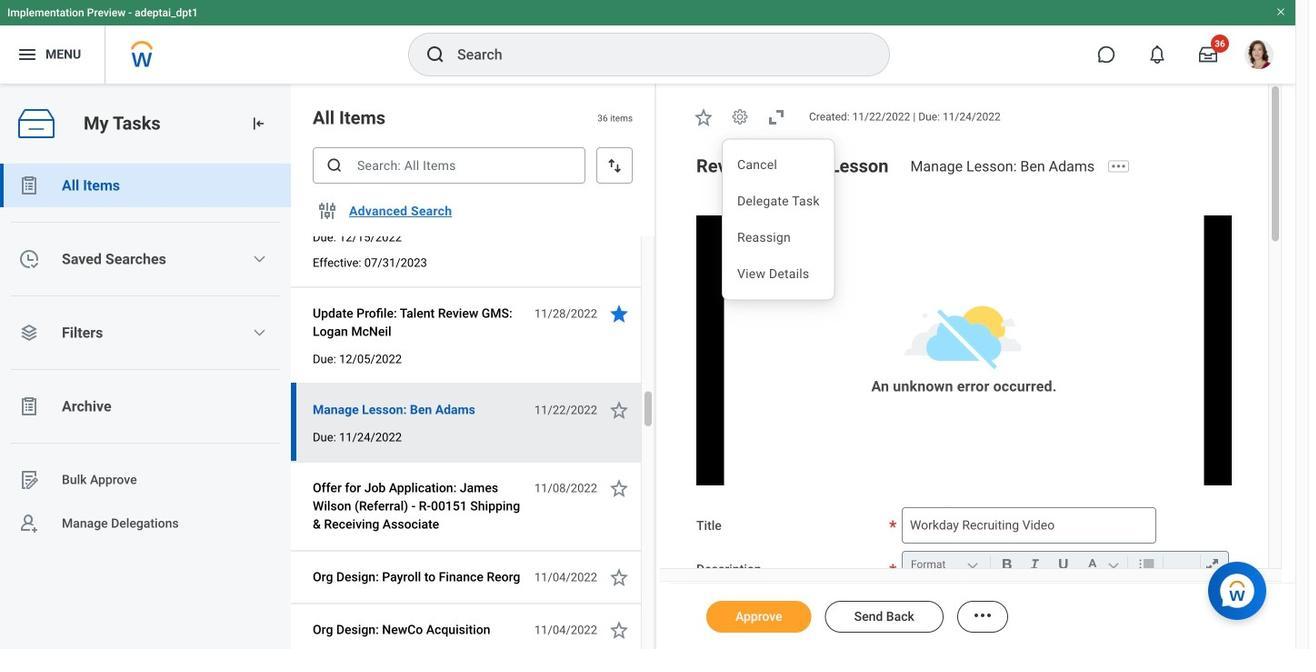 Task type: vqa. For each thing, say whether or not it's contained in the screenshot.
Italic image
yes



Task type: describe. For each thing, give the bounding box(es) containing it.
clipboard image
[[18, 175, 40, 196]]

chevron down image
[[252, 252, 267, 267]]

clock check image
[[18, 248, 40, 270]]

sort image
[[606, 156, 624, 175]]

fullscreen image
[[766, 106, 788, 128]]

search image
[[425, 44, 447, 65]]

transformation import image
[[249, 115, 267, 133]]

inbox large image
[[1200, 45, 1218, 64]]

2 star image from the top
[[609, 478, 630, 499]]

Search: All Items text field
[[313, 147, 586, 184]]

search image
[[326, 156, 344, 175]]

underline image
[[1052, 554, 1077, 576]]

justify image
[[16, 44, 38, 65]]

notifications large image
[[1149, 45, 1167, 64]]

action bar region
[[670, 583, 1296, 650]]

rename image
[[18, 469, 40, 491]]



Task type: locate. For each thing, give the bounding box(es) containing it.
group
[[908, 552, 1233, 579]]

close environment banner image
[[1276, 6, 1287, 17]]

user plus image
[[18, 513, 40, 535]]

related actions image
[[972, 605, 994, 627]]

manage lesson: ben adams element
[[911, 158, 1106, 175]]

1 star image from the top
[[609, 399, 630, 421]]

bulleted list image
[[1135, 554, 1160, 576]]

gear image
[[731, 108, 750, 126]]

None text field
[[902, 507, 1157, 544]]

menu
[[723, 147, 835, 292]]

0 vertical spatial star image
[[609, 399, 630, 421]]

star image
[[609, 399, 630, 421], [609, 478, 630, 499]]

item list element
[[291, 84, 657, 650]]

list
[[0, 164, 291, 546]]

banner
[[0, 0, 1296, 84]]

profile logan mcneil image
[[1245, 40, 1275, 73]]

1 vertical spatial star image
[[609, 478, 630, 499]]

star image
[[693, 106, 715, 128], [609, 303, 630, 325], [609, 567, 630, 589], [609, 620, 630, 641]]

clipboard image
[[18, 396, 40, 418]]

bold image
[[995, 554, 1020, 576]]

Search Workday  search field
[[458, 35, 852, 75]]

maximize image
[[1201, 554, 1225, 576]]

italic image
[[1023, 554, 1048, 576]]

configure image
[[317, 200, 338, 222]]



